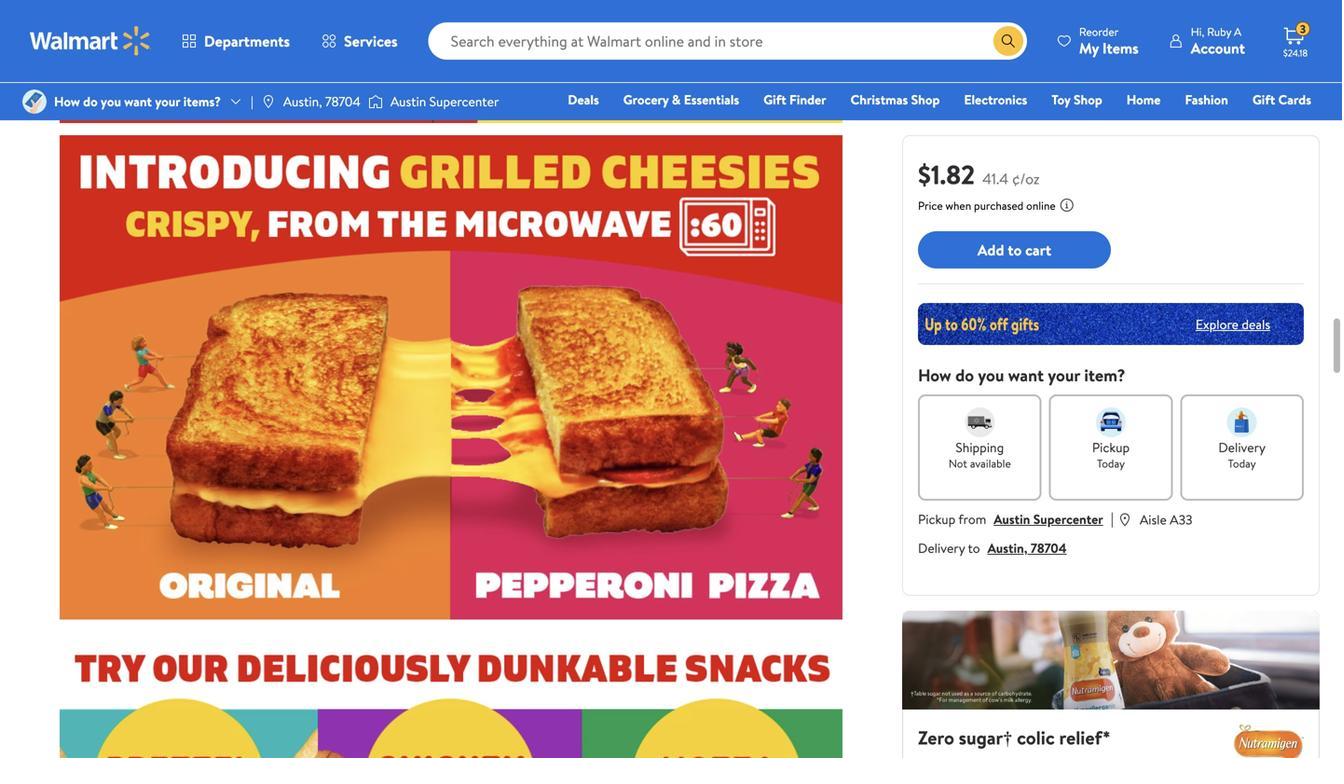 Task type: describe. For each thing, give the bounding box(es) containing it.
your for items?
[[155, 92, 180, 110]]

essentials
[[684, 90, 740, 109]]

hi,
[[1192, 24, 1205, 40]]

pickup today
[[1093, 438, 1130, 471]]

grocery & essentials link
[[615, 90, 748, 110]]

one debit
[[1169, 117, 1232, 135]]

gift finder
[[764, 90, 827, 109]]

want for items?
[[124, 92, 152, 110]]

price
[[919, 198, 943, 214]]

from
[[959, 510, 987, 528]]

deals
[[1243, 315, 1271, 333]]

deals
[[568, 90, 599, 109]]

services
[[344, 31, 398, 51]]

shop for toy shop
[[1074, 90, 1103, 109]]

pickup for pickup from austin supercenter |
[[919, 510, 956, 528]]

items
[[1103, 38, 1139, 58]]

shipping not available
[[949, 438, 1012, 471]]

when
[[946, 198, 972, 214]]

a33
[[1171, 511, 1193, 529]]

add to cart button
[[919, 231, 1112, 269]]

a
[[1235, 24, 1242, 40]]

purchased
[[975, 198, 1024, 214]]

austin supercenter button
[[994, 510, 1104, 528]]

search icon image
[[1001, 34, 1016, 48]]

my
[[1080, 38, 1100, 58]]

price when purchased online
[[919, 198, 1056, 214]]

pickup for pickup today
[[1093, 438, 1130, 457]]

0 vertical spatial austin
[[391, 92, 426, 110]]

items?
[[183, 92, 221, 110]]

austin, 78704
[[283, 92, 361, 110]]

supercenter inside the pickup from austin supercenter |
[[1034, 510, 1104, 528]]

departments
[[204, 31, 290, 51]]

christmas
[[851, 90, 909, 109]]

aisle
[[1141, 511, 1168, 529]]

to for delivery
[[968, 539, 981, 557]]

today for delivery
[[1229, 456, 1257, 471]]

intent image for shipping image
[[966, 408, 995, 437]]

finder
[[790, 90, 827, 109]]

you for how do you want your items?
[[101, 92, 121, 110]]

how for how do you want your item?
[[919, 364, 952, 387]]

delivery to austin, 78704
[[919, 539, 1067, 557]]

not
[[949, 456, 968, 471]]

electronics link
[[956, 90, 1036, 110]]

explore deals link
[[1189, 308, 1279, 341]]

0 horizontal spatial 78704
[[325, 92, 361, 110]]

shipping
[[956, 438, 1005, 457]]

¢/oz
[[1013, 168, 1040, 189]]

services button
[[306, 19, 414, 63]]

austin supercenter
[[391, 92, 499, 110]]

Search search field
[[429, 22, 1028, 60]]

deals link
[[560, 90, 608, 110]]

do for how do you want your items?
[[83, 92, 98, 110]]

add
[[978, 239, 1005, 260]]

your for item?
[[1049, 364, 1081, 387]]

reorder my items
[[1080, 24, 1139, 58]]

intent image for pickup image
[[1097, 408, 1127, 437]]

Walmart Site-Wide search field
[[429, 22, 1028, 60]]

austin, 78704 button
[[988, 539, 1067, 557]]



Task type: vqa. For each thing, say whether or not it's contained in the screenshot.
EMAIL ADDRESS
no



Task type: locate. For each thing, give the bounding box(es) containing it.
1 horizontal spatial do
[[956, 364, 975, 387]]

0 vertical spatial supercenter
[[430, 92, 499, 110]]

0 vertical spatial want
[[124, 92, 152, 110]]

austin up austin, 78704 button
[[994, 510, 1031, 528]]

0 horizontal spatial austin,
[[283, 92, 322, 110]]

0 horizontal spatial  image
[[261, 94, 276, 109]]

how do you want your item?
[[919, 364, 1126, 387]]

 image for austin supercenter
[[368, 92, 383, 111]]

how
[[54, 92, 80, 110], [919, 364, 952, 387]]

austin inside the pickup from austin supercenter |
[[994, 510, 1031, 528]]

registry
[[1097, 117, 1145, 135]]

reorder
[[1080, 24, 1119, 40]]

pickup down intent image for pickup
[[1093, 438, 1130, 457]]

walmart image
[[30, 26, 151, 56]]

toy
[[1052, 90, 1071, 109]]

your left items?
[[155, 92, 180, 110]]

0 horizontal spatial supercenter
[[430, 92, 499, 110]]

1 horizontal spatial  image
[[368, 92, 383, 111]]

1 horizontal spatial shop
[[1074, 90, 1103, 109]]

want left item?
[[1009, 364, 1045, 387]]

how down walmart image
[[54, 92, 80, 110]]

to for add
[[1008, 239, 1022, 260]]

available
[[971, 456, 1012, 471]]

shop right the toy
[[1074, 90, 1103, 109]]

fashion
[[1186, 90, 1229, 109]]

how for how do you want your items?
[[54, 92, 80, 110]]

cart
[[1026, 239, 1052, 260]]

1 horizontal spatial supercenter
[[1034, 510, 1104, 528]]

0 horizontal spatial you
[[101, 92, 121, 110]]

shop inside "link"
[[1074, 90, 1103, 109]]

cards
[[1279, 90, 1312, 109]]

registry link
[[1089, 116, 1153, 136]]

explore deals
[[1196, 315, 1271, 333]]

0 vertical spatial austin,
[[283, 92, 322, 110]]

austin down the services at the left top of the page
[[391, 92, 426, 110]]

home link
[[1119, 90, 1170, 110]]

grocery & essentials
[[624, 90, 740, 109]]

1 horizontal spatial want
[[1009, 364, 1045, 387]]

0 horizontal spatial pickup
[[919, 510, 956, 528]]

departments button
[[166, 19, 306, 63]]

0 vertical spatial 78704
[[325, 92, 361, 110]]

78704
[[325, 92, 361, 110], [1031, 539, 1067, 557]]

 image right austin, 78704
[[368, 92, 383, 111]]

item?
[[1085, 364, 1126, 387]]

1 vertical spatial want
[[1009, 364, 1045, 387]]

add to cart
[[978, 239, 1052, 260]]

intent image for delivery image
[[1228, 408, 1258, 437]]

 image
[[368, 92, 383, 111], [261, 94, 276, 109]]

today down intent image for delivery
[[1229, 456, 1257, 471]]

1 today from the left
[[1098, 456, 1126, 471]]

0 vertical spatial how
[[54, 92, 80, 110]]

gift
[[764, 90, 787, 109], [1253, 90, 1276, 109]]

1 vertical spatial 78704
[[1031, 539, 1067, 557]]

41.4
[[983, 168, 1009, 189]]

gift for cards
[[1253, 90, 1276, 109]]

do down walmart image
[[83, 92, 98, 110]]

shop
[[912, 90, 940, 109], [1074, 90, 1103, 109]]

to
[[1008, 239, 1022, 260], [968, 539, 981, 557]]

delivery for today
[[1219, 438, 1266, 457]]

0 vertical spatial pickup
[[1093, 438, 1130, 457]]

do
[[83, 92, 98, 110], [956, 364, 975, 387]]

delivery down from
[[919, 539, 966, 557]]

grocery
[[624, 90, 669, 109]]

1 vertical spatial austin
[[994, 510, 1031, 528]]

0 horizontal spatial |
[[251, 92, 254, 110]]

today for pickup
[[1098, 456, 1126, 471]]

2 shop from the left
[[1074, 90, 1103, 109]]

explore
[[1196, 315, 1239, 333]]

gift inside gift cards registry
[[1253, 90, 1276, 109]]

0 vertical spatial do
[[83, 92, 98, 110]]

pickup
[[1093, 438, 1130, 457], [919, 510, 956, 528]]

0 vertical spatial to
[[1008, 239, 1022, 260]]

you for how do you want your item?
[[979, 364, 1005, 387]]

one debit link
[[1161, 116, 1241, 136]]

0 horizontal spatial delivery
[[919, 539, 966, 557]]

1 horizontal spatial you
[[979, 364, 1005, 387]]

account
[[1192, 38, 1246, 58]]

gift left cards on the top of page
[[1253, 90, 1276, 109]]

want
[[124, 92, 152, 110], [1009, 364, 1045, 387]]

home
[[1127, 90, 1162, 109]]

do for how do you want your item?
[[956, 364, 975, 387]]

| left aisle
[[1111, 508, 1114, 529]]

1 vertical spatial austin,
[[988, 539, 1028, 557]]

1 horizontal spatial today
[[1229, 456, 1257, 471]]

christmas shop link
[[843, 90, 949, 110]]

$24.18
[[1284, 47, 1309, 59]]

up to sixty percent off deals. shop now. image
[[919, 303, 1305, 345]]

0 vertical spatial you
[[101, 92, 121, 110]]

fashion link
[[1177, 90, 1237, 110]]

gift for finder
[[764, 90, 787, 109]]

you
[[101, 92, 121, 110], [979, 364, 1005, 387]]

1 horizontal spatial gift
[[1253, 90, 1276, 109]]

austin
[[391, 92, 426, 110], [994, 510, 1031, 528]]

78704 down services popup button
[[325, 92, 361, 110]]

pickup left from
[[919, 510, 956, 528]]

gift left finder
[[764, 90, 787, 109]]

walmart+
[[1257, 117, 1312, 135]]

shop for christmas shop
[[912, 90, 940, 109]]

1 horizontal spatial your
[[1049, 364, 1081, 387]]

one
[[1169, 117, 1197, 135]]

1 horizontal spatial delivery
[[1219, 438, 1266, 457]]

0 vertical spatial your
[[155, 92, 180, 110]]

to left the cart
[[1008, 239, 1022, 260]]

austin, down the pickup from austin supercenter | on the bottom of the page
[[988, 539, 1028, 557]]

to inside add to cart button
[[1008, 239, 1022, 260]]

 image for austin, 78704
[[261, 94, 276, 109]]

delivery today
[[1219, 438, 1266, 471]]

1 horizontal spatial how
[[919, 364, 952, 387]]

today down intent image for pickup
[[1098, 456, 1126, 471]]

1 vertical spatial how
[[919, 364, 952, 387]]

1 vertical spatial your
[[1049, 364, 1081, 387]]

you down walmart image
[[101, 92, 121, 110]]

austin, down the departments
[[283, 92, 322, 110]]

walmart+ link
[[1248, 116, 1321, 136]]

1 horizontal spatial austin
[[994, 510, 1031, 528]]

3
[[1301, 21, 1307, 37]]

christmas shop
[[851, 90, 940, 109]]

delivery for to
[[919, 539, 966, 557]]

how do you want your items?
[[54, 92, 221, 110]]

2 gift from the left
[[1253, 90, 1276, 109]]

gift cards link
[[1245, 90, 1321, 110]]

gift finder link
[[756, 90, 835, 110]]

0 horizontal spatial gift
[[764, 90, 787, 109]]

your
[[155, 92, 180, 110], [1049, 364, 1081, 387]]

supercenter
[[430, 92, 499, 110], [1034, 510, 1104, 528]]

ruby
[[1208, 24, 1232, 40]]

2 today from the left
[[1229, 456, 1257, 471]]

0 horizontal spatial how
[[54, 92, 80, 110]]

toy shop link
[[1044, 90, 1111, 110]]

debit
[[1200, 117, 1232, 135]]

1 vertical spatial supercenter
[[1034, 510, 1104, 528]]

1 horizontal spatial |
[[1111, 508, 1114, 529]]

shop right christmas
[[912, 90, 940, 109]]

 image left austin, 78704
[[261, 94, 276, 109]]

1 horizontal spatial pickup
[[1093, 438, 1130, 457]]

hi, ruby a account
[[1192, 24, 1246, 58]]

1 vertical spatial delivery
[[919, 539, 966, 557]]

your left item?
[[1049, 364, 1081, 387]]

pickup inside the pickup from austin supercenter |
[[919, 510, 956, 528]]

1 horizontal spatial austin,
[[988, 539, 1028, 557]]

electronics
[[965, 90, 1028, 109]]

0 horizontal spatial your
[[155, 92, 180, 110]]

0 horizontal spatial to
[[968, 539, 981, 557]]

0 horizontal spatial do
[[83, 92, 98, 110]]

1 vertical spatial to
[[968, 539, 981, 557]]

legal information image
[[1060, 198, 1075, 213]]

0 horizontal spatial today
[[1098, 456, 1126, 471]]

austin,
[[283, 92, 322, 110], [988, 539, 1028, 557]]

0 vertical spatial |
[[251, 92, 254, 110]]

0 horizontal spatial shop
[[912, 90, 940, 109]]

|
[[251, 92, 254, 110], [1111, 508, 1114, 529]]

1 vertical spatial pickup
[[919, 510, 956, 528]]

you up intent image for shipping
[[979, 364, 1005, 387]]

0 vertical spatial delivery
[[1219, 438, 1266, 457]]

delivery
[[1219, 438, 1266, 457], [919, 539, 966, 557]]

1 horizontal spatial 78704
[[1031, 539, 1067, 557]]

delivery down intent image for delivery
[[1219, 438, 1266, 457]]

gift cards registry
[[1097, 90, 1312, 135]]

| right items?
[[251, 92, 254, 110]]

$1.82
[[919, 156, 976, 193]]

1 horizontal spatial to
[[1008, 239, 1022, 260]]

want left items?
[[124, 92, 152, 110]]

1 vertical spatial do
[[956, 364, 975, 387]]

to down from
[[968, 539, 981, 557]]

want for item?
[[1009, 364, 1045, 387]]

online
[[1027, 198, 1056, 214]]

do up intent image for shipping
[[956, 364, 975, 387]]

1 shop from the left
[[912, 90, 940, 109]]

today inside "delivery today"
[[1229, 456, 1257, 471]]

1 vertical spatial you
[[979, 364, 1005, 387]]

today inside pickup today
[[1098, 456, 1126, 471]]

toy shop
[[1052, 90, 1103, 109]]

aisle a33
[[1141, 511, 1193, 529]]

today
[[1098, 456, 1126, 471], [1229, 456, 1257, 471]]

 image
[[22, 90, 47, 114]]

1 vertical spatial |
[[1111, 508, 1114, 529]]

&
[[672, 90, 681, 109]]

pickup from austin supercenter |
[[919, 508, 1114, 529]]

78704 down 'austin supercenter' button
[[1031, 539, 1067, 557]]

0 horizontal spatial austin
[[391, 92, 426, 110]]

how up not at the bottom right of the page
[[919, 364, 952, 387]]

1 gift from the left
[[764, 90, 787, 109]]

0 horizontal spatial want
[[124, 92, 152, 110]]

$1.82 41.4 ¢/oz
[[919, 156, 1040, 193]]



